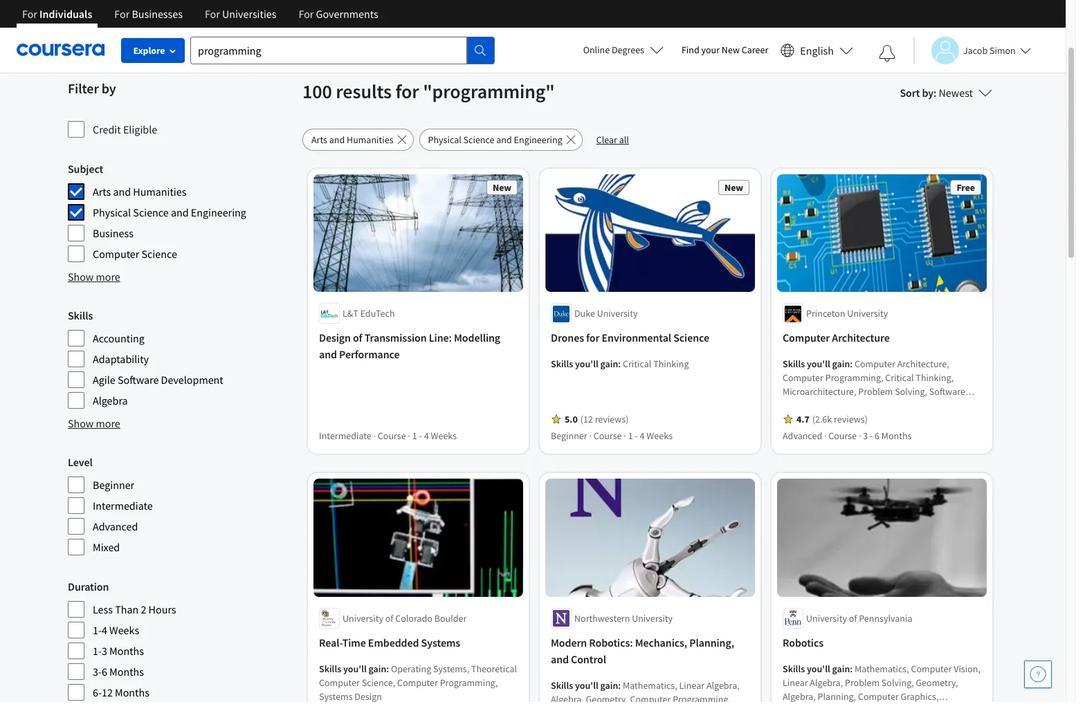 Task type: describe. For each thing, give the bounding box(es) containing it.
software-
[[837, 400, 876, 412]]

free
[[957, 181, 976, 194]]

5.0
[[565, 414, 578, 426]]

months for 1-3 months
[[109, 645, 144, 659]]

1-3 months
[[93, 645, 144, 659]]

princeton university
[[807, 308, 889, 320]]

6 · from the left
[[859, 430, 862, 443]]

northwestern university
[[575, 613, 673, 625]]

jacob simon button
[[914, 36, 1032, 64]]

help center image
[[1030, 667, 1047, 684]]

accounting
[[93, 332, 145, 346]]

100 results for "programming"
[[303, 79, 555, 104]]

sort by : newest
[[901, 86, 974, 100]]

4.7 (2.6k reviews)
[[797, 414, 868, 426]]

computer down 'princeton'
[[783, 331, 830, 345]]

for for governments
[[299, 7, 314, 21]]

new for design of transmission line: modelling and performance
[[493, 181, 512, 194]]

universities
[[222, 7, 277, 21]]

control
[[571, 653, 607, 667]]

- for drones for environmental science
[[635, 430, 638, 443]]

physical inside button
[[428, 134, 462, 146]]

gain for robotics
[[833, 663, 851, 676]]

design of transmission line: modelling and performance
[[319, 331, 501, 362]]

jacob simon
[[964, 44, 1016, 56]]

1 · from the left
[[374, 430, 376, 443]]

(2.6k
[[813, 414, 833, 426]]

more for algebra
[[96, 417, 120, 431]]

level group
[[68, 454, 294, 557]]

system
[[783, 414, 813, 426]]

real-
[[319, 636, 343, 650]]

drones for environmental science
[[551, 331, 710, 345]]

defined
[[876, 400, 908, 412]]

advanced for advanced · course · 3 - 6 months
[[783, 430, 823, 443]]

science,
[[362, 677, 396, 690]]

weeks inside duration group
[[109, 624, 139, 638]]

1 for intermediate · course · 1 - 4 weeks
[[413, 430, 417, 443]]

beginner for beginner · course · 1 - 4 weeks
[[551, 430, 588, 443]]

(12
[[581, 414, 593, 426]]

drones
[[551, 331, 584, 345]]

algebra
[[93, 394, 128, 408]]

line:
[[429, 331, 452, 345]]

weeks for intermediate · course · 1 - 4 weeks
[[431, 430, 457, 443]]

thinking
[[654, 358, 689, 371]]

and up computer science
[[171, 206, 189, 220]]

for for universities
[[205, 7, 220, 21]]

systems inside operating systems, theoretical computer science, computer programming, systems design
[[319, 691, 353, 703]]

1 horizontal spatial 6
[[875, 430, 880, 443]]

university for modern
[[632, 613, 673, 625]]

skills down control
[[551, 680, 574, 692]]

you'll for robotics
[[808, 663, 831, 676]]

duration
[[68, 580, 109, 594]]

computer architecture
[[783, 331, 890, 345]]

university of pennsylvania
[[807, 613, 913, 625]]

robotics link
[[783, 635, 982, 652]]

humanities inside button
[[347, 134, 394, 146]]

design of transmission line: modelling and performance link
[[319, 330, 518, 363]]

real-time embedded systems link
[[319, 635, 518, 652]]

physical inside "subject" group
[[93, 206, 131, 220]]

environmental
[[602, 331, 672, 345]]

: up the science,
[[387, 663, 389, 676]]

show more button for algebra
[[68, 416, 120, 432]]

intermediate for intermediate · course · 1 - 4 weeks
[[319, 430, 372, 443]]

1 horizontal spatial software
[[855, 414, 891, 426]]

: down robotics link
[[851, 663, 853, 676]]

career
[[742, 44, 769, 56]]

online degrees button
[[572, 35, 675, 65]]

modern
[[551, 636, 587, 650]]

: down modern robotics:  mechanics, planning, and control
[[619, 680, 621, 692]]

1 course from the left
[[378, 430, 406, 443]]

programming, inside operating systems, theoretical computer science, computer programming, systems design
[[440, 677, 498, 690]]

4 · from the left
[[624, 430, 627, 443]]

performance
[[339, 348, 400, 362]]

show notifications image
[[880, 45, 896, 62]]

than
[[115, 603, 139, 617]]

thinking,
[[916, 372, 954, 385]]

for businesses
[[114, 7, 183, 21]]

design inside design of transmission line: modelling and performance
[[319, 331, 351, 345]]

software,
[[815, 414, 853, 426]]

subject
[[68, 162, 103, 176]]

3 inside duration group
[[102, 645, 107, 659]]

- for computer architecture
[[870, 430, 873, 443]]

newest
[[939, 86, 974, 100]]

problem
[[859, 386, 894, 399]]

2
[[141, 603, 146, 617]]

computer inside "subject" group
[[93, 247, 139, 261]]

edutech
[[361, 308, 395, 320]]

skills you'll gain : up microarchitecture,
[[783, 358, 855, 371]]

1-4 weeks
[[93, 624, 139, 638]]

find your new career link
[[675, 42, 776, 59]]

clear
[[597, 134, 618, 146]]

business
[[93, 226, 134, 240]]

boulder
[[435, 613, 467, 625]]

skills group
[[68, 307, 294, 410]]

computer science
[[93, 247, 177, 261]]

drones for environmental science link
[[551, 330, 750, 347]]

explore button
[[121, 38, 185, 63]]

online
[[584, 44, 610, 56]]

robotics
[[783, 636, 824, 650]]

computer down operating
[[397, 677, 438, 690]]

show for algebra
[[68, 417, 94, 431]]

critical for programming,
[[886, 372, 915, 385]]

advanced · course · 3 - 6 months
[[783, 430, 912, 443]]

arts inside button
[[312, 134, 328, 146]]

simon
[[990, 44, 1016, 56]]

real-time embedded systems
[[319, 636, 461, 650]]

and inside button
[[497, 134, 512, 146]]

4 for intermediate · course · 1 - 4 weeks
[[424, 430, 429, 443]]

6-12 months
[[93, 686, 150, 700]]

"programming"
[[423, 79, 555, 104]]

modelling
[[454, 331, 501, 345]]

duration group
[[68, 579, 294, 703]]

university up robotics
[[807, 613, 848, 625]]

skills down robotics
[[783, 663, 806, 676]]

1- for 3
[[93, 645, 102, 659]]

4 for beginner · course · 1 - 4 weeks
[[640, 430, 645, 443]]

arts and humanities inside "subject" group
[[93, 185, 187, 199]]

theoretical
[[472, 663, 517, 676]]

100
[[303, 79, 332, 104]]

1 for beginner · course · 1 - 4 weeks
[[629, 430, 633, 443]]

english button
[[776, 28, 859, 73]]

governments
[[316, 7, 379, 21]]

l&t edutech
[[343, 308, 395, 320]]

0 horizontal spatial for
[[396, 79, 419, 104]]

adaptability
[[93, 352, 149, 366]]

english
[[801, 43, 835, 57]]

arts and humanities button
[[303, 129, 414, 151]]

northwestern
[[575, 613, 630, 625]]

0 vertical spatial systems
[[421, 636, 461, 650]]

3 · from the left
[[590, 430, 592, 443]]

course for computer architecture
[[829, 430, 857, 443]]

you'll for modern robotics:  mechanics, planning, and control
[[576, 680, 599, 692]]

modern robotics:  mechanics, planning, and control link
[[551, 635, 750, 668]]

microarchitecture,
[[783, 386, 857, 399]]

duke university
[[575, 308, 638, 320]]

engineering inside computer architecture, computer programming, critical thinking, microarchitecture, problem solving, software architecture, software-defined networking, system software, software engineering
[[893, 414, 942, 426]]

jacob
[[964, 44, 988, 56]]

agile
[[93, 373, 115, 387]]

pennsylvania
[[860, 613, 913, 625]]

skills you'll gain : down robotics
[[783, 663, 855, 676]]

find your new career
[[682, 44, 769, 56]]



Task type: locate. For each thing, give the bounding box(es) containing it.
sort
[[901, 86, 921, 100]]

1 vertical spatial for
[[587, 331, 600, 345]]

robotics:
[[590, 636, 633, 650]]

0 vertical spatial 1-
[[93, 624, 102, 638]]

for for individuals
[[22, 7, 37, 21]]

1- down 'less'
[[93, 624, 102, 638]]

1 vertical spatial engineering
[[191, 206, 246, 220]]

and down the "programming"
[[497, 134, 512, 146]]

4
[[424, 430, 429, 443], [640, 430, 645, 443], [102, 624, 107, 638]]

skills down real-
[[319, 663, 342, 676]]

all
[[620, 134, 629, 146]]

physical science and engineering inside "subject" group
[[93, 206, 246, 220]]

more
[[96, 270, 120, 284], [96, 417, 120, 431]]

university for computer
[[848, 308, 889, 320]]

university up drones for environmental science
[[597, 308, 638, 320]]

0 horizontal spatial 6
[[102, 666, 107, 679]]

2 course from the left
[[594, 430, 622, 443]]

3-6 months
[[93, 666, 144, 679]]

programming, down systems,
[[440, 677, 498, 690]]

0 horizontal spatial 3
[[102, 645, 107, 659]]

more for computer science
[[96, 270, 120, 284]]

and inside modern robotics:  mechanics, planning, and control
[[551, 653, 569, 667]]

science
[[464, 134, 495, 146], [133, 206, 169, 220], [142, 247, 177, 261], [674, 331, 710, 345]]

1 1- from the top
[[93, 624, 102, 638]]

-
[[419, 430, 422, 443], [635, 430, 638, 443], [870, 430, 873, 443]]

by right sort
[[923, 86, 934, 100]]

0 vertical spatial intermediate
[[319, 430, 372, 443]]

show down business
[[68, 270, 94, 284]]

1- up 3- at the bottom of page
[[93, 645, 102, 659]]

arts down subject
[[93, 185, 111, 199]]

of up performance
[[353, 331, 363, 345]]

systems down real-
[[319, 691, 353, 703]]

1 horizontal spatial 3
[[864, 430, 869, 443]]

1 horizontal spatial weeks
[[431, 430, 457, 443]]

beginner · course · 1 - 4 weeks
[[551, 430, 673, 443]]

1 horizontal spatial course
[[594, 430, 622, 443]]

physical up business
[[93, 206, 131, 220]]

arts and humanities
[[312, 134, 394, 146], [93, 185, 187, 199]]

advanced for advanced
[[93, 520, 138, 534]]

1
[[413, 430, 417, 443], [629, 430, 633, 443]]

banner navigation
[[11, 0, 390, 38]]

show
[[68, 270, 94, 284], [68, 417, 94, 431]]

4 for from the left
[[299, 7, 314, 21]]

1 horizontal spatial design
[[355, 691, 382, 703]]

university up architecture
[[848, 308, 889, 320]]

0 vertical spatial critical
[[623, 358, 652, 371]]

of left pennsylvania
[[850, 613, 858, 625]]

eligible
[[123, 123, 157, 136]]

1 vertical spatial humanities
[[133, 185, 187, 199]]

for
[[396, 79, 419, 104], [587, 331, 600, 345]]

beginner for beginner
[[93, 479, 134, 492]]

you'll up microarchitecture,
[[808, 358, 831, 371]]

gain up the science,
[[369, 663, 387, 676]]

1 horizontal spatial physical
[[428, 134, 462, 146]]

reviews)
[[595, 414, 629, 426], [835, 414, 868, 426]]

development
[[161, 373, 224, 387]]

less than 2 hours
[[93, 603, 176, 617]]

0 vertical spatial physical
[[428, 134, 462, 146]]

0 horizontal spatial course
[[378, 430, 406, 443]]

gain
[[601, 358, 619, 371], [833, 358, 851, 371], [369, 663, 387, 676], [833, 663, 851, 676], [601, 680, 619, 692]]

time
[[343, 636, 366, 650]]

1 show more from the top
[[68, 270, 120, 284]]

0 vertical spatial 6
[[875, 430, 880, 443]]

0 horizontal spatial engineering
[[191, 206, 246, 220]]

clear all button
[[588, 129, 638, 151]]

agile software development
[[93, 373, 224, 387]]

0 horizontal spatial architecture,
[[783, 400, 835, 412]]

months up 3-6 months
[[109, 645, 144, 659]]

0 horizontal spatial of
[[353, 331, 363, 345]]

computer up microarchitecture,
[[783, 372, 824, 385]]

: down architecture
[[851, 358, 853, 371]]

0 horizontal spatial software
[[118, 373, 159, 387]]

1 vertical spatial arts and humanities
[[93, 185, 187, 199]]

critical
[[623, 358, 652, 371], [886, 372, 915, 385]]

gain for drones for environmental science
[[601, 358, 619, 371]]

2 horizontal spatial course
[[829, 430, 857, 443]]

computer architecture link
[[783, 330, 982, 347]]

arts
[[312, 134, 328, 146], [93, 185, 111, 199]]

2 horizontal spatial software
[[930, 386, 966, 399]]

and down the modern
[[551, 653, 569, 667]]

course for drones for environmental science
[[594, 430, 622, 443]]

6 up the '12'
[[102, 666, 107, 679]]

systems,
[[434, 663, 470, 676]]

1 horizontal spatial reviews)
[[835, 414, 868, 426]]

of for transmission
[[353, 331, 363, 345]]

12
[[102, 686, 113, 700]]

less
[[93, 603, 113, 617]]

software inside the skills group
[[118, 373, 159, 387]]

0 horizontal spatial weeks
[[109, 624, 139, 638]]

0 horizontal spatial humanities
[[133, 185, 187, 199]]

software down the adaptability
[[118, 373, 159, 387]]

6 down defined
[[875, 430, 880, 443]]

show for computer science
[[68, 270, 94, 284]]

1 horizontal spatial physical science and engineering
[[428, 134, 563, 146]]

0 vertical spatial programming,
[[826, 372, 884, 385]]

1 horizontal spatial -
[[635, 430, 638, 443]]

1 vertical spatial physical
[[93, 206, 131, 220]]

5.0 (12 reviews)
[[565, 414, 629, 426]]

months for 6-12 months
[[115, 686, 150, 700]]

arts and humanities down results
[[312, 134, 394, 146]]

beginner inside level group
[[93, 479, 134, 492]]

transmission
[[365, 331, 427, 345]]

2 · from the left
[[408, 430, 411, 443]]

and inside design of transmission line: modelling and performance
[[319, 348, 337, 362]]

show more button down algebra
[[68, 416, 120, 432]]

weeks for beginner · course · 1 - 4 weeks
[[647, 430, 673, 443]]

advanced inside level group
[[93, 520, 138, 534]]

2 show more from the top
[[68, 417, 120, 431]]

: down drones for environmental science
[[619, 358, 621, 371]]

0 vertical spatial show
[[68, 270, 94, 284]]

for left governments
[[299, 7, 314, 21]]

for left individuals
[[22, 7, 37, 21]]

by right filter
[[102, 80, 116, 97]]

architecture, up thinking,
[[898, 358, 950, 371]]

intermediate · course · 1 - 4 weeks
[[319, 430, 457, 443]]

None search field
[[190, 36, 495, 64]]

humanities inside "subject" group
[[133, 185, 187, 199]]

of
[[353, 331, 363, 345], [386, 613, 394, 625], [850, 613, 858, 625]]

0 vertical spatial advanced
[[783, 430, 823, 443]]

1 vertical spatial architecture,
[[783, 400, 835, 412]]

reviews) for for
[[595, 414, 629, 426]]

programming,
[[826, 372, 884, 385], [440, 677, 498, 690]]

beginner up mixed
[[93, 479, 134, 492]]

arts and humanities inside button
[[312, 134, 394, 146]]

3 for from the left
[[205, 7, 220, 21]]

0 horizontal spatial arts
[[93, 185, 111, 199]]

skills up accounting
[[68, 309, 93, 323]]

coursera image
[[17, 39, 105, 61]]

physical science and engineering inside button
[[428, 134, 563, 146]]

1 horizontal spatial 4
[[424, 430, 429, 443]]

advanced up mixed
[[93, 520, 138, 534]]

find
[[682, 44, 700, 56]]

solving,
[[896, 386, 928, 399]]

1- for 4
[[93, 624, 102, 638]]

of for colorado
[[386, 613, 394, 625]]

for individuals
[[22, 7, 92, 21]]

of inside design of transmission line: modelling and performance
[[353, 331, 363, 345]]

you'll for drones for environmental science
[[576, 358, 599, 371]]

1 vertical spatial 6
[[102, 666, 107, 679]]

1 horizontal spatial architecture,
[[898, 358, 950, 371]]

businesses
[[132, 7, 183, 21]]

more down computer science
[[96, 270, 120, 284]]

design inside operating systems, theoretical computer science, computer programming, systems design
[[355, 691, 382, 703]]

: left 'newest'
[[934, 86, 937, 100]]

1 horizontal spatial of
[[386, 613, 394, 625]]

skills you'll gain : down control
[[551, 680, 623, 692]]

by for sort
[[923, 86, 934, 100]]

1-
[[93, 624, 102, 638], [93, 645, 102, 659]]

0 vertical spatial architecture,
[[898, 358, 950, 371]]

physical science and engineering button
[[419, 129, 583, 151]]

0 vertical spatial engineering
[[514, 134, 563, 146]]

colorado
[[396, 613, 433, 625]]

you'll down robotics
[[808, 663, 831, 676]]

more down algebra
[[96, 417, 120, 431]]

0 horizontal spatial physical science and engineering
[[93, 206, 246, 220]]

credit eligible
[[93, 123, 157, 136]]

humanities down results
[[347, 134, 394, 146]]

and inside button
[[329, 134, 345, 146]]

1 - from the left
[[419, 430, 422, 443]]

0 horizontal spatial by
[[102, 80, 116, 97]]

embedded
[[368, 636, 419, 650]]

1 vertical spatial show more button
[[68, 416, 120, 432]]

show more button for computer science
[[68, 269, 120, 285]]

new for drones for environmental science
[[725, 181, 744, 194]]

arts inside "subject" group
[[93, 185, 111, 199]]

0 vertical spatial arts
[[312, 134, 328, 146]]

online degrees
[[584, 44, 645, 56]]

1 vertical spatial programming,
[[440, 677, 498, 690]]

skills you'll gain :
[[783, 358, 855, 371], [319, 663, 391, 676], [783, 663, 855, 676], [551, 680, 623, 692]]

2 reviews) from the left
[[835, 414, 868, 426]]

1 vertical spatial arts
[[93, 185, 111, 199]]

software down software-
[[855, 414, 891, 426]]

1 horizontal spatial systems
[[421, 636, 461, 650]]

arts and humanities up business
[[93, 185, 187, 199]]

What do you want to learn? text field
[[190, 36, 467, 64]]

beginner down 5.0
[[551, 430, 588, 443]]

1 vertical spatial show
[[68, 417, 94, 431]]

0 vertical spatial more
[[96, 270, 120, 284]]

computer left the science,
[[319, 677, 360, 690]]

systems down boulder
[[421, 636, 461, 650]]

2 1- from the top
[[93, 645, 102, 659]]

0 horizontal spatial programming,
[[440, 677, 498, 690]]

1 horizontal spatial by
[[923, 86, 934, 100]]

and up business
[[113, 185, 131, 199]]

months up 6-12 months
[[109, 666, 144, 679]]

2 more from the top
[[96, 417, 120, 431]]

for left universities
[[205, 7, 220, 21]]

2 for from the left
[[114, 7, 130, 21]]

0 vertical spatial show more
[[68, 270, 120, 284]]

0 vertical spatial show more button
[[68, 269, 120, 285]]

1 vertical spatial systems
[[319, 691, 353, 703]]

1 horizontal spatial programming,
[[826, 372, 884, 385]]

1 vertical spatial more
[[96, 417, 120, 431]]

design down l&t
[[319, 331, 351, 345]]

1 horizontal spatial arts and humanities
[[312, 134, 394, 146]]

networking,
[[910, 400, 959, 412]]

skills up microarchitecture,
[[783, 358, 806, 371]]

and left performance
[[319, 348, 337, 362]]

advanced down 4.7
[[783, 430, 823, 443]]

intermediate for intermediate
[[93, 499, 153, 513]]

arts down 100
[[312, 134, 328, 146]]

l&t
[[343, 308, 359, 320]]

0 horizontal spatial systems
[[319, 691, 353, 703]]

you'll down drones
[[576, 358, 599, 371]]

1 1 from the left
[[413, 430, 417, 443]]

computer down business
[[93, 247, 139, 261]]

show more for computer science
[[68, 270, 120, 284]]

programming, up problem
[[826, 372, 884, 385]]

humanities up business
[[133, 185, 187, 199]]

1 vertical spatial critical
[[886, 372, 915, 385]]

show more for algebra
[[68, 417, 120, 431]]

of for pennsylvania
[[850, 613, 858, 625]]

critical down environmental
[[623, 358, 652, 371]]

0 horizontal spatial arts and humanities
[[93, 185, 187, 199]]

1 horizontal spatial engineering
[[514, 134, 563, 146]]

months down defined
[[882, 430, 912, 443]]

for for businesses
[[114, 7, 130, 21]]

critical for :
[[623, 358, 652, 371]]

5 · from the left
[[825, 430, 827, 443]]

filter by
[[68, 80, 116, 97]]

1 horizontal spatial advanced
[[783, 430, 823, 443]]

months
[[882, 430, 912, 443], [109, 645, 144, 659], [109, 666, 144, 679], [115, 686, 150, 700]]

1 reviews) from the left
[[595, 414, 629, 426]]

0 vertical spatial for
[[396, 79, 419, 104]]

1 vertical spatial design
[[355, 691, 382, 703]]

0 vertical spatial design
[[319, 331, 351, 345]]

critical up "solving,"
[[886, 372, 915, 385]]

show more down computer science
[[68, 270, 120, 284]]

computer down computer architecture link
[[855, 358, 896, 371]]

duke
[[575, 308, 595, 320]]

1 show more button from the top
[[68, 269, 120, 285]]

1 vertical spatial beginner
[[93, 479, 134, 492]]

you'll down control
[[576, 680, 599, 692]]

of up the real-time embedded systems
[[386, 613, 394, 625]]

4.7
[[797, 414, 810, 426]]

0 horizontal spatial design
[[319, 331, 351, 345]]

1 for from the left
[[22, 7, 37, 21]]

2 horizontal spatial engineering
[[893, 414, 942, 426]]

science inside button
[[464, 134, 495, 146]]

mechanics,
[[636, 636, 688, 650]]

engineering inside "subject" group
[[191, 206, 246, 220]]

by for filter
[[102, 80, 116, 97]]

show more down algebra
[[68, 417, 120, 431]]

for universities
[[205, 7, 277, 21]]

for right drones
[[587, 331, 600, 345]]

physical science and engineering up computer science
[[93, 206, 246, 220]]

0 vertical spatial 3
[[864, 430, 869, 443]]

programming, inside computer architecture, computer programming, critical thinking, microarchitecture, problem solving, software architecture, software-defined networking, system software, software engineering
[[826, 372, 884, 385]]

explore
[[133, 44, 165, 57]]

skills inside the skills group
[[68, 309, 93, 323]]

architecture
[[833, 331, 890, 345]]

3 down software-
[[864, 430, 869, 443]]

for left businesses
[[114, 7, 130, 21]]

planning,
[[690, 636, 735, 650]]

reviews) up the beginner · course · 1 - 4 weeks
[[595, 414, 629, 426]]

0 vertical spatial arts and humanities
[[312, 134, 394, 146]]

subject group
[[68, 161, 294, 263]]

months down 3-6 months
[[115, 686, 150, 700]]

months for 3-6 months
[[109, 666, 144, 679]]

1 vertical spatial physical science and engineering
[[93, 206, 246, 220]]

filter
[[68, 80, 99, 97]]

3 - from the left
[[870, 430, 873, 443]]

1 horizontal spatial beginner
[[551, 430, 588, 443]]

1 show from the top
[[68, 270, 94, 284]]

2 1 from the left
[[629, 430, 633, 443]]

3-
[[93, 666, 102, 679]]

university of colorado boulder
[[343, 613, 467, 625]]

gain down drones for environmental science
[[601, 358, 619, 371]]

1 horizontal spatial intermediate
[[319, 430, 372, 443]]

0 horizontal spatial beginner
[[93, 479, 134, 492]]

level
[[68, 456, 93, 470]]

operating
[[391, 663, 432, 676]]

6 inside duration group
[[102, 666, 107, 679]]

0 horizontal spatial critical
[[623, 358, 652, 371]]

intermediate inside level group
[[93, 499, 153, 513]]

gain down robotics link
[[833, 663, 851, 676]]

gain down control
[[601, 680, 619, 692]]

4 inside duration group
[[102, 624, 107, 638]]

show more button
[[68, 269, 120, 285], [68, 416, 120, 432]]

and down 100
[[329, 134, 345, 146]]

1 vertical spatial intermediate
[[93, 499, 153, 513]]

1 vertical spatial 1-
[[93, 645, 102, 659]]

1 horizontal spatial humanities
[[347, 134, 394, 146]]

mixed
[[93, 541, 120, 555]]

2 horizontal spatial -
[[870, 430, 873, 443]]

computer architecture, computer programming, critical thinking, microarchitecture, problem solving, software architecture, software-defined networking, system software, software engineering
[[783, 358, 966, 426]]

1 horizontal spatial arts
[[312, 134, 328, 146]]

physical science and engineering
[[428, 134, 563, 146], [93, 206, 246, 220]]

critical inside computer architecture, computer programming, critical thinking, microarchitecture, problem solving, software architecture, software-defined networking, system software, software engineering
[[886, 372, 915, 385]]

you'll down time
[[344, 663, 367, 676]]

0 vertical spatial beginner
[[551, 430, 588, 443]]

skills you'll gain : down time
[[319, 663, 391, 676]]

physical down 100 results for "programming"
[[428, 134, 462, 146]]

design down the science,
[[355, 691, 382, 703]]

2 show from the top
[[68, 417, 94, 431]]

architecture, up 4.7
[[783, 400, 835, 412]]

0 vertical spatial physical science and engineering
[[428, 134, 563, 146]]

reviews) down software-
[[835, 414, 868, 426]]

3 course from the left
[[829, 430, 857, 443]]

for right results
[[396, 79, 419, 104]]

0 horizontal spatial intermediate
[[93, 499, 153, 513]]

reviews) for architecture
[[835, 414, 868, 426]]

0 horizontal spatial advanced
[[93, 520, 138, 534]]

2 horizontal spatial of
[[850, 613, 858, 625]]

0 horizontal spatial physical
[[93, 206, 131, 220]]

university up time
[[343, 613, 384, 625]]

1 vertical spatial advanced
[[93, 520, 138, 534]]

physical science and engineering down the "programming"
[[428, 134, 563, 146]]

engineering inside button
[[514, 134, 563, 146]]

university for drones
[[597, 308, 638, 320]]

0 vertical spatial humanities
[[347, 134, 394, 146]]

gain down computer architecture
[[833, 358, 851, 371]]

show more button down computer science
[[68, 269, 120, 285]]

0 horizontal spatial -
[[419, 430, 422, 443]]

software down thinking,
[[930, 386, 966, 399]]

0 horizontal spatial 1
[[413, 430, 417, 443]]

1 vertical spatial show more
[[68, 417, 120, 431]]

1 horizontal spatial critical
[[886, 372, 915, 385]]

6
[[875, 430, 880, 443], [102, 666, 107, 679]]

2 show more button from the top
[[68, 416, 120, 432]]

university up mechanics,
[[632, 613, 673, 625]]

1 more from the top
[[96, 270, 120, 284]]

skills down drones
[[551, 358, 574, 371]]

0 horizontal spatial reviews)
[[595, 414, 629, 426]]

2 horizontal spatial 4
[[640, 430, 645, 443]]

princeton
[[807, 308, 846, 320]]

2 - from the left
[[635, 430, 638, 443]]

·
[[374, 430, 376, 443], [408, 430, 411, 443], [590, 430, 592, 443], [624, 430, 627, 443], [825, 430, 827, 443], [859, 430, 862, 443]]

gain for modern robotics:  mechanics, planning, and control
[[601, 680, 619, 692]]

1 horizontal spatial 1
[[629, 430, 633, 443]]

1 vertical spatial 3
[[102, 645, 107, 659]]

3 up 3- at the bottom of page
[[102, 645, 107, 659]]

weeks
[[431, 430, 457, 443], [647, 430, 673, 443], [109, 624, 139, 638]]

your
[[702, 44, 720, 56]]

6-
[[93, 686, 102, 700]]



Task type: vqa. For each thing, say whether or not it's contained in the screenshot.
experts
no



